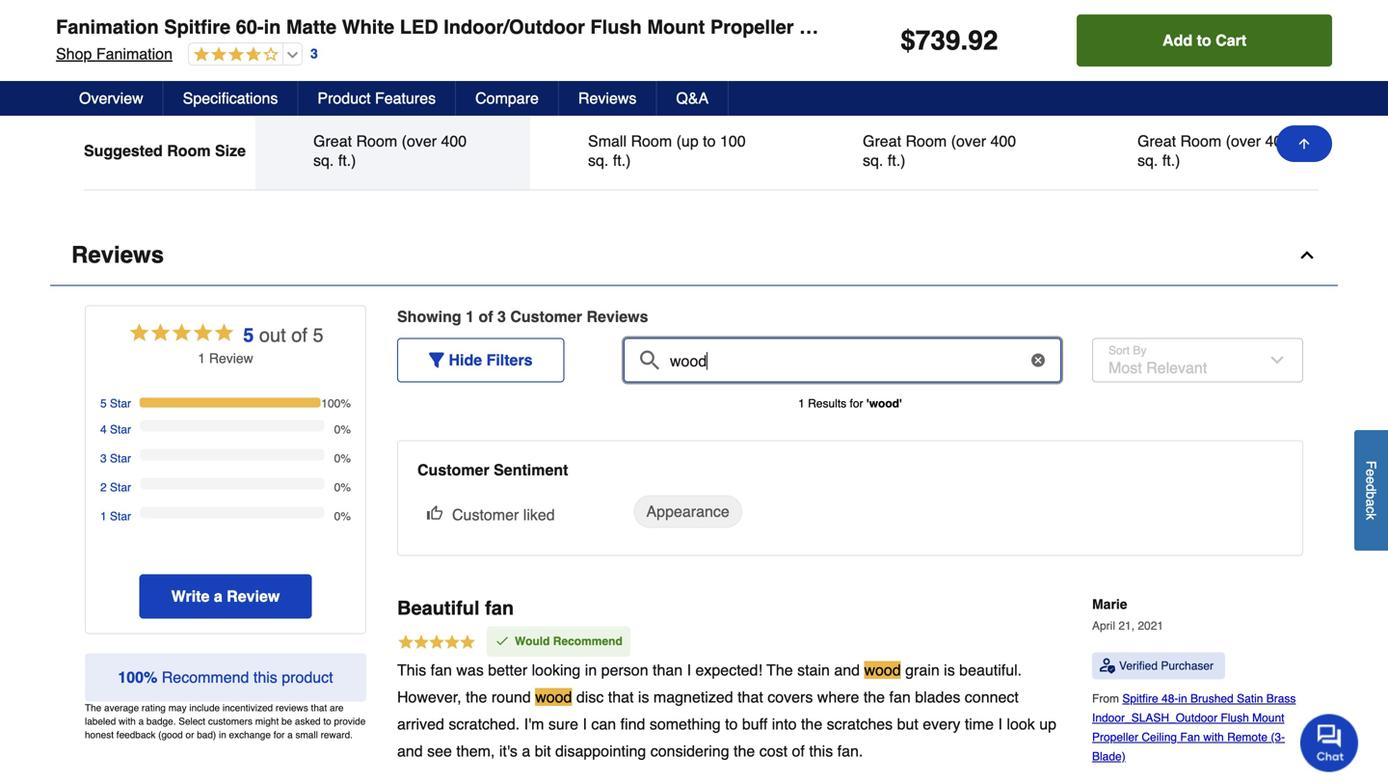 Task type: vqa. For each thing, say whether or not it's contained in the screenshot.
Shop Vacuum
no



Task type: locate. For each thing, give the bounding box(es) containing it.
ft.) down dark brown
[[888, 151, 906, 169]]

0 horizontal spatial and
[[397, 742, 423, 760]]

Search reviews text field
[[632, 338, 1054, 371]]

3 sq. from the left
[[863, 151, 884, 169]]

a down be
[[288, 730, 293, 741]]

1 great room (over 400 sq. ft.) from the left
[[313, 132, 467, 169]]

0 vertical spatial and
[[835, 661, 860, 679]]

propeller
[[711, 16, 794, 38], [1093, 730, 1139, 744]]

customer
[[511, 308, 583, 325], [418, 461, 490, 479], [452, 506, 519, 524]]

2 star from the top
[[110, 423, 131, 436]]

sq. down gray
[[1138, 151, 1159, 169]]

honest
[[85, 730, 114, 741]]

star for 1 star
[[110, 510, 131, 523]]

0 vertical spatial propeller
[[711, 16, 794, 38]]

into
[[772, 715, 797, 733]]

stain
[[798, 661, 830, 679]]

customer up thumb up image
[[418, 461, 490, 479]]

star right 2
[[110, 481, 131, 494]]

shop fanimation
[[56, 45, 173, 63]]

2 ft.) from the left
[[613, 151, 631, 169]]

up
[[1040, 715, 1057, 733]]

0 horizontal spatial 5 stars image
[[128, 321, 236, 349]]

mount down "brass"
[[1253, 711, 1285, 725]]

3 star from the top
[[110, 452, 131, 465]]

5 star from the top
[[110, 510, 131, 523]]

739
[[916, 25, 961, 56]]

1 vertical spatial flush
[[1221, 711, 1250, 725]]

grain
[[906, 661, 940, 679]]

1 horizontal spatial for
[[850, 397, 864, 410]]

fan for this
[[431, 661, 452, 679]]

0 horizontal spatial that
[[311, 703, 327, 714]]

1 horizontal spatial great room (over 400 sq. ft.) cell
[[863, 132, 1022, 170]]

3.7 stars image
[[189, 46, 279, 64]]

that
[[608, 688, 634, 706], [738, 688, 764, 706], [311, 703, 327, 714]]

verified
[[1120, 659, 1158, 673]]

great down dark
[[863, 132, 902, 150]]

this up incentivized
[[254, 668, 278, 686]]

the up 'covers'
[[767, 661, 793, 679]]

black for 1st the black cell from right
[[588, 73, 626, 91]]

i left the can
[[583, 715, 587, 733]]

3 cell up features
[[313, 14, 473, 33]]

1 horizontal spatial '
[[900, 397, 903, 410]]

2 sq. from the left
[[588, 151, 609, 169]]

fan down the indoor_slash_outdoor
[[1181, 730, 1201, 744]]

of inside disc that is magnetized that covers where the fan blades connect arrived scratched. i'm sure i can find something to buff into the scratches but every time i look up and see them, it's a bit disappointing considering the cost of this fan.
[[792, 742, 805, 760]]

compare button
[[456, 81, 559, 116]]

in left 'brushed'
[[1179, 692, 1188, 705]]

star right 4
[[110, 423, 131, 436]]

small room (up to 100 sq. ft.) cell
[[588, 132, 747, 170]]

that down person
[[608, 688, 634, 706]]

1 vertical spatial for
[[274, 730, 285, 741]]

great down gray
[[1138, 132, 1177, 150]]

black
[[313, 73, 351, 91], [588, 73, 626, 91]]

every
[[923, 715, 961, 733]]

sq. down small
[[588, 151, 609, 169]]

1 ' from the left
[[867, 397, 870, 410]]

with down average
[[119, 716, 136, 727]]

4 ft.) from the left
[[1163, 151, 1181, 169]]

1 horizontal spatial flush
[[1221, 711, 1250, 725]]

recommend
[[553, 635, 623, 648], [162, 668, 249, 686]]

to inside button
[[1197, 31, 1212, 49]]

that up the asked
[[311, 703, 327, 714]]

0 vertical spatial review
[[587, 308, 640, 325]]

compare
[[476, 89, 539, 107]]

great room (over 400 sq. ft.) cell down features
[[313, 132, 473, 170]]

%
[[144, 668, 158, 686]]

4 0% from the top
[[334, 510, 351, 523]]

0 horizontal spatial 100
[[118, 668, 144, 686]]

0 horizontal spatial 400
[[441, 132, 467, 150]]

person
[[601, 661, 649, 679]]

1 great room (over 400 sq. ft.) cell from the left
[[313, 132, 473, 170]]

gray cell
[[1138, 73, 1297, 92]]

great room (over 400 sq. ft.) down product features button
[[313, 132, 467, 169]]

this
[[254, 668, 278, 686], [809, 742, 833, 760]]

can
[[592, 715, 616, 733]]

2 0% from the top
[[334, 452, 351, 465]]

incentivized
[[223, 703, 273, 714]]

customer down customer sentiment
[[452, 506, 519, 524]]

1 horizontal spatial fan
[[485, 597, 514, 619]]

disc
[[577, 688, 604, 706]]

a up feedback
[[138, 716, 144, 727]]

reviews button up small
[[559, 81, 657, 116]]

0 vertical spatial the
[[767, 661, 793, 679]]

2 horizontal spatial great
[[1138, 132, 1177, 150]]

5 for star
[[100, 397, 107, 410]]

remote right 92
[[1005, 16, 1076, 38]]

1 horizontal spatial ceiling
[[1142, 730, 1178, 744]]

5 right out
[[313, 324, 324, 346]]

this left the fan.
[[809, 742, 833, 760]]

ft.) down product
[[338, 151, 356, 169]]

1 vertical spatial with
[[119, 716, 136, 727]]

is inside disc that is magnetized that covers where the fan blades connect arrived scratched. i'm sure i can find something to buff into the scratches but every time i look up and see them, it's a bit disappointing considering the cost of this fan.
[[638, 688, 650, 706]]

indoor/outdoor
[[444, 16, 585, 38]]

c
[[1364, 506, 1380, 513]]

remote down satin
[[1228, 730, 1268, 744]]

(3- inside the spitfire 48-in brushed satin brass indoor_slash_outdoor flush mount propeller ceiling fan with remote (3- blade)
[[1272, 730, 1286, 744]]

0 horizontal spatial great room (over 400 sq. ft.)
[[313, 132, 467, 169]]

1 horizontal spatial great room (over 400 sq. ft.)
[[863, 132, 1017, 169]]

them,
[[457, 742, 495, 760]]

4 star from the top
[[110, 481, 131, 494]]

e up b
[[1364, 476, 1380, 484]]

great room (over 400 sq. ft.) down gray cell
[[1138, 132, 1292, 169]]

customer for customer liked
[[452, 506, 519, 524]]

0 horizontal spatial '
[[867, 397, 870, 410]]

ft.) down small
[[613, 151, 631, 169]]

april
[[1093, 619, 1116, 633]]

1 horizontal spatial fan
[[1181, 730, 1201, 744]]

sq.
[[313, 151, 334, 169], [588, 151, 609, 169], [863, 151, 884, 169], [1138, 151, 1159, 169]]

fan up checkmark icon
[[485, 597, 514, 619]]

to inside disc that is magnetized that covers where the fan blades connect arrived scratched. i'm sure i can find something to buff into the scratches but every time i look up and see them, it's a bit disappointing considering the cost of this fan.
[[725, 715, 738, 733]]

1 vertical spatial review
[[209, 350, 253, 366]]

to left buff
[[725, 715, 738, 733]]

1 star from the top
[[110, 397, 131, 410]]

2 vertical spatial wood
[[535, 688, 572, 706]]

0 horizontal spatial black
[[313, 73, 351, 91]]

0 horizontal spatial (3-
[[1081, 16, 1105, 38]]

with
[[909, 16, 948, 38], [119, 716, 136, 727], [1204, 730, 1225, 744]]

results
[[808, 397, 847, 410]]

room left (up
[[631, 132, 672, 150]]

1 vertical spatial mount
[[1253, 711, 1285, 725]]

customer liked
[[452, 506, 555, 524]]

that up buff
[[738, 688, 764, 706]]

0 horizontal spatial mount
[[647, 16, 705, 38]]

blade) up gray
[[1105, 16, 1164, 38]]

spitfire 48-in brushed satin brass indoor_slash_outdoor flush mount propeller ceiling fan with remote (3- blade) link
[[1093, 692, 1297, 763]]

customer up filters
[[511, 308, 583, 325]]

0 vertical spatial wood
[[870, 397, 900, 410]]

or
[[186, 730, 194, 741]]

100 up average
[[118, 668, 144, 686]]

fan up but
[[890, 688, 911, 706]]

3 cell
[[313, 14, 473, 33], [588, 14, 747, 33], [1138, 14, 1297, 33]]

black down fanimation spitfire 60-in matte white led indoor/outdoor flush mount propeller ceiling fan with light remote (3-blade)
[[588, 73, 626, 91]]

2021
[[1138, 619, 1164, 633]]

i
[[687, 661, 692, 679], [583, 715, 587, 733], [999, 715, 1003, 733]]

1 0% from the top
[[334, 423, 351, 436]]

wood right 'results'
[[870, 397, 900, 410]]

(over
[[402, 132, 437, 150], [952, 132, 987, 150], [1226, 132, 1262, 150]]

1 vertical spatial is
[[638, 688, 650, 706]]

showing 1 of 3 customer review s
[[397, 308, 649, 325]]

0 vertical spatial flush
[[591, 16, 642, 38]]

5 stars image
[[128, 321, 236, 349], [397, 633, 476, 654]]

0 horizontal spatial the
[[85, 703, 101, 714]]

1 horizontal spatial mount
[[1253, 711, 1285, 725]]

48-
[[1162, 692, 1179, 705]]

recommend up include
[[162, 668, 249, 686]]

1 vertical spatial customer
[[418, 461, 490, 479]]

star up 4 star
[[110, 397, 131, 410]]

the up labeled
[[85, 703, 101, 714]]

3 up filters
[[498, 308, 506, 325]]

i right than
[[687, 661, 692, 679]]

reviews for the bottom reviews button
[[71, 241, 164, 268]]

0 horizontal spatial for
[[274, 730, 285, 741]]

propeller up q&a button
[[711, 16, 794, 38]]

great room (over 400 sq. ft.) cell down dark brown cell
[[863, 132, 1022, 170]]

black cell
[[313, 73, 473, 92], [588, 73, 747, 92]]

0 vertical spatial is
[[944, 661, 956, 679]]

cell
[[863, 14, 1022, 33]]

mount inside the spitfire 48-in brushed satin brass indoor_slash_outdoor flush mount propeller ceiling fan with remote (3- blade)
[[1253, 711, 1285, 725]]

product features button
[[298, 81, 456, 116]]

customer sentiment
[[418, 461, 569, 479]]

e
[[1364, 469, 1380, 476], [1364, 476, 1380, 484]]

find
[[621, 715, 646, 733]]

scratches
[[827, 715, 893, 733]]

2 horizontal spatial fan
[[890, 688, 911, 706]]

1 vertical spatial blade)
[[1093, 750, 1126, 763]]

and inside disc that is magnetized that covers where the fan blades connect arrived scratched. i'm sure i can find something to buff into the scratches but every time i look up and see them, it's a bit disappointing considering the cost of this fan.
[[397, 742, 423, 760]]

1 horizontal spatial 3 cell
[[588, 14, 747, 33]]

ceiling
[[800, 16, 864, 38], [1142, 730, 1178, 744]]

great room (over 400 sq. ft.) cell
[[313, 132, 473, 170], [863, 132, 1022, 170], [1138, 132, 1297, 170]]

fan.
[[838, 742, 864, 760]]

0 vertical spatial remote
[[1005, 16, 1076, 38]]

1 black from the left
[[313, 73, 351, 91]]

3 great room (over 400 sq. ft.) from the left
[[1138, 132, 1292, 169]]

4 sq. from the left
[[1138, 151, 1159, 169]]

considering
[[651, 742, 730, 760]]

1 horizontal spatial (3-
[[1272, 730, 1286, 744]]

400 down "compare" button
[[441, 132, 467, 150]]

the inside the average rating may include incentivized reviews that are labeled with a badge. select customers might be asked to provide honest feedback (good or bad) in exchange for a small reward.
[[85, 703, 101, 714]]

is right grain
[[944, 661, 956, 679]]

1 horizontal spatial reviews
[[579, 89, 637, 107]]

reviews
[[579, 89, 637, 107], [71, 241, 164, 268]]

2 black from the left
[[588, 73, 626, 91]]

1 horizontal spatial this
[[809, 742, 833, 760]]

black cell up (up
[[588, 73, 747, 92]]

in down customers
[[219, 730, 226, 741]]

spitfire up 3.7 stars image
[[164, 16, 231, 38]]

1 horizontal spatial (over
[[952, 132, 987, 150]]

1 horizontal spatial great
[[863, 132, 902, 150]]

to down are
[[323, 716, 331, 727]]

a left bit
[[522, 742, 531, 760]]

400 down dark brown cell
[[991, 132, 1017, 150]]

2 vertical spatial fan
[[890, 688, 911, 706]]

the down buff
[[734, 742, 755, 760]]

b
[[1364, 491, 1380, 499]]

0 horizontal spatial fan
[[869, 16, 904, 38]]

3 right indoor/outdoor
[[588, 14, 597, 32]]

0 horizontal spatial remote
[[1005, 16, 1076, 38]]

suggested room size
[[84, 142, 246, 160]]

with down 'brushed'
[[1204, 730, 1225, 744]]

0 horizontal spatial spitfire
[[164, 16, 231, 38]]

in up disc
[[585, 661, 597, 679]]

1 vertical spatial spitfire
[[1123, 692, 1159, 705]]

star down the 2 star
[[110, 510, 131, 523]]

ft.) down gray
[[1163, 151, 1181, 169]]

s
[[640, 308, 649, 325]]

great room (over 400 sq. ft.) down dark brown cell
[[863, 132, 1017, 169]]

dark brown
[[863, 73, 942, 91]]

3 cell up gray cell
[[1138, 14, 1297, 33]]

2 horizontal spatial 3 cell
[[1138, 14, 1297, 33]]

i left look
[[999, 715, 1003, 733]]

0 vertical spatial 100
[[720, 132, 746, 150]]

1 vertical spatial propeller
[[1093, 730, 1139, 744]]

led
[[400, 16, 439, 38]]

3 cell up q&a
[[588, 14, 747, 33]]

0 horizontal spatial flush
[[591, 16, 642, 38]]

3 ft.) from the left
[[888, 151, 906, 169]]

0 horizontal spatial great
[[313, 132, 352, 150]]

to
[[1197, 31, 1212, 49], [703, 132, 716, 150], [725, 715, 738, 733], [323, 716, 331, 727]]

would
[[515, 635, 550, 648]]

review for 5
[[209, 350, 253, 366]]

checkmark image
[[495, 633, 510, 649]]

f e e d b a c k
[[1364, 461, 1380, 520]]

0 horizontal spatial ceiling
[[800, 16, 864, 38]]

1 horizontal spatial 400
[[991, 132, 1017, 150]]

1 vertical spatial ceiling
[[1142, 730, 1178, 744]]

2 horizontal spatial (over
[[1226, 132, 1262, 150]]

reviews button up s
[[50, 225, 1339, 286]]

100 right (up
[[720, 132, 746, 150]]

sentiment
[[494, 461, 569, 479]]

beautiful.
[[960, 661, 1022, 679]]

ceiling down the indoor_slash_outdoor
[[1142, 730, 1178, 744]]

expected!
[[696, 661, 763, 679]]

1 horizontal spatial propeller
[[1093, 730, 1139, 744]]

e up d
[[1364, 469, 1380, 476]]

2 vertical spatial customer
[[452, 506, 519, 524]]

0 vertical spatial with
[[909, 16, 948, 38]]

2 horizontal spatial 5
[[313, 324, 324, 346]]

of left blades
[[146, 14, 161, 32]]

look
[[1007, 715, 1036, 733]]

features
[[375, 89, 436, 107]]

0 horizontal spatial is
[[638, 688, 650, 706]]

1 horizontal spatial black cell
[[588, 73, 747, 92]]

wood left grain
[[865, 661, 901, 679]]

and
[[835, 661, 860, 679], [397, 742, 423, 760]]

0 horizontal spatial 5
[[100, 397, 107, 410]]

f e e d b a c k button
[[1355, 430, 1389, 551]]

0 horizontal spatial 3 cell
[[313, 14, 473, 33]]

ft.)
[[338, 151, 356, 169], [613, 151, 631, 169], [888, 151, 906, 169], [1163, 151, 1181, 169]]

in left matte
[[264, 16, 281, 38]]

2 black cell from the left
[[588, 73, 747, 92]]

1 horizontal spatial 5 stars image
[[397, 633, 476, 654]]

0 horizontal spatial this
[[254, 668, 278, 686]]

overview button
[[60, 81, 164, 116]]

fan
[[485, 597, 514, 619], [431, 661, 452, 679], [890, 688, 911, 706]]

write a review button
[[140, 574, 312, 619]]

indoor_slash_outdoor
[[1093, 711, 1218, 725]]

d
[[1364, 484, 1380, 491]]

2 great room (over 400 sq. ft.) from the left
[[863, 132, 1017, 169]]

2 e from the top
[[1364, 476, 1380, 484]]

1 star
[[100, 510, 131, 523]]

3 great from the left
[[1138, 132, 1177, 150]]

in inside the spitfire 48-in brushed satin brass indoor_slash_outdoor flush mount propeller ceiling fan with remote (3- blade)
[[1179, 692, 1188, 705]]

chevron up image
[[1298, 245, 1317, 265]]

(3- down "brass"
[[1272, 730, 1286, 744]]

0 vertical spatial fan
[[485, 597, 514, 619]]

100 inside small room (up to 100 sq. ft.)
[[720, 132, 746, 150]]

mount up q&a
[[647, 16, 705, 38]]

0%
[[334, 423, 351, 436], [334, 452, 351, 465], [334, 481, 351, 494], [334, 510, 351, 523]]

propeller down from
[[1093, 730, 1139, 744]]

1 ft.) from the left
[[338, 151, 356, 169]]

fan left 739
[[869, 16, 904, 38]]

0 vertical spatial reviews button
[[559, 81, 657, 116]]

review inside 5 out of 5 1 review
[[209, 350, 253, 366]]

rating
[[142, 703, 166, 714]]

(good
[[158, 730, 183, 741]]

see
[[427, 742, 452, 760]]

black down matte
[[313, 73, 351, 91]]

appearance button
[[634, 495, 742, 528]]

3 3 cell from the left
[[1138, 14, 1297, 33]]

0 vertical spatial 5 stars image
[[128, 321, 236, 349]]

are
[[330, 703, 344, 714]]

star for 5 star
[[110, 397, 131, 410]]

1 inside 5 out of 5 1 review
[[198, 350, 205, 366]]

1 vertical spatial remote
[[1228, 730, 1268, 744]]

sq. down product
[[313, 151, 334, 169]]

0 vertical spatial ceiling
[[800, 16, 864, 38]]

sq. down dark
[[863, 151, 884, 169]]

1 vertical spatial this
[[809, 742, 833, 760]]

0 vertical spatial fanimation
[[56, 16, 159, 38]]

(3- left the add
[[1081, 16, 1105, 38]]

spitfire up the indoor_slash_outdoor
[[1123, 692, 1159, 705]]

3 down 4
[[100, 452, 107, 465]]

blades
[[915, 688, 961, 706]]

0 horizontal spatial black cell
[[313, 73, 473, 92]]

hide filters button
[[397, 338, 565, 382]]

be
[[282, 716, 292, 727]]

1 horizontal spatial recommend
[[553, 635, 623, 648]]

verified purchaser icon image
[[1100, 658, 1116, 674]]

wood down looking
[[535, 688, 572, 706]]

1 vertical spatial and
[[397, 742, 423, 760]]

1 horizontal spatial remote
[[1228, 730, 1268, 744]]

2 vertical spatial review
[[227, 587, 280, 605]]

mount
[[647, 16, 705, 38], [1253, 711, 1285, 725]]

of right out
[[291, 324, 308, 346]]

to right the add
[[1197, 31, 1212, 49]]

0 horizontal spatial recommend
[[162, 668, 249, 686]]

scratched.
[[449, 715, 520, 733]]

blade color
[[84, 73, 171, 91]]

thumb up image
[[427, 505, 443, 520]]

2 horizontal spatial with
[[1204, 730, 1225, 744]]

2 horizontal spatial great room (over 400 sq. ft.) cell
[[1138, 132, 1297, 170]]

3 0% from the top
[[334, 481, 351, 494]]

1 horizontal spatial with
[[909, 16, 948, 38]]

for down be
[[274, 730, 285, 741]]

k
[[1364, 513, 1380, 520]]

than
[[653, 661, 683, 679]]

fanimation up "shop fanimation"
[[56, 16, 159, 38]]

black cell down white
[[313, 73, 473, 92]]

a up k
[[1364, 499, 1380, 506]]

0 horizontal spatial (over
[[402, 132, 437, 150]]

0 horizontal spatial great room (over 400 sq. ft.) cell
[[313, 132, 473, 170]]

is down the this fan was better looking in person than i expected! the stain and wood at the bottom of page
[[638, 688, 650, 706]]



Task type: describe. For each thing, give the bounding box(es) containing it.
disappointing
[[556, 742, 647, 760]]

room down gray cell
[[1181, 132, 1222, 150]]

60-
[[236, 16, 264, 38]]

with inside the average rating may include incentivized reviews that are labeled with a badge. select customers might be asked to provide honest feedback (good or bad) in exchange for a small reward.
[[119, 716, 136, 727]]

it's
[[499, 742, 518, 760]]

(up
[[677, 132, 699, 150]]

product
[[318, 89, 371, 107]]

cost
[[760, 742, 788, 760]]

suggested
[[84, 142, 163, 160]]

specifications
[[183, 89, 278, 107]]

3 down matte
[[311, 46, 318, 61]]

propeller inside the spitfire 48-in brushed satin brass indoor_slash_outdoor flush mount propeller ceiling fan with remote (3- blade)
[[1093, 730, 1139, 744]]

exchange
[[229, 730, 271, 741]]

out
[[259, 324, 286, 346]]

0% for 3 star
[[334, 452, 351, 465]]

0 horizontal spatial i
[[583, 715, 587, 733]]

dark brown cell
[[863, 73, 1022, 92]]

2 horizontal spatial i
[[999, 715, 1003, 733]]

2 ' from the left
[[900, 397, 903, 410]]

0% for 1 star
[[334, 510, 351, 523]]

0% for 4 star
[[334, 423, 351, 436]]

black for second the black cell from the right
[[313, 73, 351, 91]]

this
[[397, 661, 427, 679]]

3 great room (over 400 sq. ft.) cell from the left
[[1138, 132, 1297, 170]]

disc that is magnetized that covers where the fan blades connect arrived scratched. i'm sure i can find something to buff into the scratches but every time i look up and see them, it's a bit disappointing considering the cost of this fan.
[[397, 688, 1057, 760]]

0 vertical spatial spitfire
[[164, 16, 231, 38]]

marie april 21, 2021
[[1093, 596, 1164, 633]]

in inside the average rating may include incentivized reviews that are labeled with a badge. select customers might be asked to provide honest feedback (good or bad) in exchange for a small reward.
[[219, 730, 226, 741]]

star for 3 star
[[110, 452, 131, 465]]

chat invite button image
[[1301, 713, 1360, 772]]

blades
[[165, 14, 216, 32]]

2 400 from the left
[[991, 132, 1017, 150]]

1 black cell from the left
[[313, 73, 473, 92]]

room left size
[[167, 142, 211, 160]]

1 400 from the left
[[441, 132, 467, 150]]

flush inside the spitfire 48-in brushed satin brass indoor_slash_outdoor flush mount propeller ceiling fan with remote (3- blade)
[[1221, 711, 1250, 725]]

0 vertical spatial blade)
[[1105, 16, 1164, 38]]

the up scratches
[[864, 688, 885, 706]]

2 horizontal spatial that
[[738, 688, 764, 706]]

room down product features button
[[356, 132, 398, 150]]

color
[[130, 73, 171, 91]]

however,
[[397, 688, 462, 706]]

number of blades
[[84, 14, 216, 32]]

star for 4 star
[[110, 423, 131, 436]]

fan for beautiful
[[485, 597, 514, 619]]

1 great from the left
[[313, 132, 352, 150]]

1 vertical spatial wood
[[865, 661, 901, 679]]

a right write
[[214, 587, 223, 605]]

verified purchaser
[[1120, 659, 1214, 673]]

0% for 2 star
[[334, 481, 351, 494]]

92
[[969, 25, 999, 56]]

3 (over from the left
[[1226, 132, 1262, 150]]

dark
[[863, 73, 896, 91]]

2
[[100, 481, 107, 494]]

1 3 cell from the left
[[313, 14, 473, 33]]

looking
[[532, 661, 581, 679]]

product features
[[318, 89, 436, 107]]

beautiful fan
[[397, 597, 514, 619]]

but
[[898, 715, 919, 733]]

this inside disc that is magnetized that covers where the fan blades connect arrived scratched. i'm sure i can find something to buff into the scratches but every time i look up and see them, it's a bit disappointing considering the cost of this fan.
[[809, 742, 833, 760]]

3 400 from the left
[[1266, 132, 1292, 150]]

arrow up image
[[1297, 136, 1313, 151]]

write a review
[[171, 587, 280, 605]]

of up hide filters
[[479, 308, 493, 325]]

hide filters
[[449, 351, 533, 369]]

spitfire 48-in brushed satin brass indoor_slash_outdoor flush mount propeller ceiling fan with remote (3- blade)
[[1093, 692, 1297, 763]]

blade) inside the spitfire 48-in brushed satin brass indoor_slash_outdoor flush mount propeller ceiling fan with remote (3- blade)
[[1093, 750, 1126, 763]]

the average rating may include incentivized reviews that are labeled with a badge. select customers might be asked to provide honest feedback (good or bad) in exchange for a small reward.
[[85, 703, 366, 741]]

0 horizontal spatial propeller
[[711, 16, 794, 38]]

review for 3
[[587, 308, 640, 325]]

marie
[[1093, 596, 1128, 612]]

q&a button
[[657, 81, 729, 116]]

spitfire inside the spitfire 48-in brushed satin brass indoor_slash_outdoor flush mount propeller ceiling fan with remote (3- blade)
[[1123, 692, 1159, 705]]

bad)
[[197, 730, 216, 741]]

is inside grain is beautiful. however, the round
[[944, 661, 956, 679]]

customers
[[208, 716, 253, 727]]

that inside the average rating may include incentivized reviews that are labeled with a badge. select customers might be asked to provide honest feedback (good or bad) in exchange for a small reward.
[[311, 703, 327, 714]]

0 vertical spatial this
[[254, 668, 278, 686]]

might
[[255, 716, 279, 727]]

of inside 5 out of 5 1 review
[[291, 324, 308, 346]]

was
[[457, 661, 484, 679]]

$ 739 . 92
[[901, 25, 999, 56]]

5 star
[[100, 397, 131, 410]]

better
[[488, 661, 528, 679]]

1 vertical spatial 100
[[118, 668, 144, 686]]

2 (over from the left
[[952, 132, 987, 150]]

the inside grain is beautiful. however, the round
[[466, 688, 487, 706]]

remote inside the spitfire 48-in brushed satin brass indoor_slash_outdoor flush mount propeller ceiling fan with remote (3- blade)
[[1228, 730, 1268, 744]]

5 for out
[[243, 324, 254, 346]]

2 3 cell from the left
[[588, 14, 747, 33]]

labeled
[[85, 716, 116, 727]]

round
[[492, 688, 531, 706]]

sure
[[549, 715, 579, 733]]

beautiful
[[397, 597, 480, 619]]

100%
[[321, 397, 351, 410]]

1 vertical spatial fanimation
[[96, 45, 173, 63]]

brushed
[[1191, 692, 1234, 705]]

2 great from the left
[[863, 132, 902, 150]]

may
[[169, 703, 187, 714]]

matte
[[286, 16, 337, 38]]

1 (over from the left
[[402, 132, 437, 150]]

shop
[[56, 45, 92, 63]]

0 vertical spatial customer
[[511, 308, 583, 325]]

gray
[[1138, 73, 1172, 91]]

room inside small room (up to 100 sq. ft.)
[[631, 132, 672, 150]]

add to cart button
[[1077, 14, 1333, 67]]

write
[[171, 587, 210, 605]]

small room (up to 100 sq. ft.)
[[588, 132, 746, 169]]

a inside disc that is magnetized that covers where the fan blades connect arrived scratched. i'm sure i can find something to buff into the scratches but every time i look up and see them, it's a bit disappointing considering the cost of this fan.
[[522, 742, 531, 760]]

connect
[[965, 688, 1019, 706]]

product
[[282, 668, 333, 686]]

1 horizontal spatial that
[[608, 688, 634, 706]]

ceiling inside the spitfire 48-in brushed satin brass indoor_slash_outdoor flush mount propeller ceiling fan with remote (3- blade)
[[1142, 730, 1178, 744]]

buff
[[743, 715, 768, 733]]

1 horizontal spatial i
[[687, 661, 692, 679]]

for inside the average rating may include incentivized reviews that are labeled with a badge. select customers might be asked to provide honest feedback (good or bad) in exchange for a small reward.
[[274, 730, 285, 741]]

to inside the average rating may include incentivized reviews that are labeled with a badge. select customers might be asked to provide honest feedback (good or bad) in exchange for a small reward.
[[323, 716, 331, 727]]

fan inside disc that is magnetized that covers where the fan blades connect arrived scratched. i'm sure i can find something to buff into the scratches but every time i look up and see them, it's a bit disappointing considering the cost of this fan.
[[890, 688, 911, 706]]

the right into
[[801, 715, 823, 733]]

3 left the add
[[1138, 14, 1147, 32]]

i'm
[[524, 715, 544, 733]]

ft.) inside small room (up to 100 sq. ft.)
[[613, 151, 631, 169]]

star for 2 star
[[110, 481, 131, 494]]

1 horizontal spatial and
[[835, 661, 860, 679]]

4 star
[[100, 423, 131, 436]]

from
[[1093, 692, 1123, 705]]

would recommend
[[515, 635, 623, 648]]

reward.
[[321, 730, 353, 741]]

satin
[[1237, 692, 1264, 705]]

size
[[215, 142, 246, 160]]

sq. inside small room (up to 100 sq. ft.)
[[588, 151, 609, 169]]

3 left white
[[313, 14, 322, 32]]

blade
[[84, 73, 126, 91]]

to inside small room (up to 100 sq. ft.)
[[703, 132, 716, 150]]

average
[[104, 703, 139, 714]]

bit
[[535, 742, 551, 760]]

1 horizontal spatial the
[[767, 661, 793, 679]]

customer for customer sentiment
[[418, 461, 490, 479]]

overview
[[79, 89, 143, 107]]

badge.
[[147, 716, 176, 727]]

review inside button
[[227, 587, 280, 605]]

filter image
[[429, 352, 445, 368]]

arrived
[[397, 715, 445, 733]]

magnetized
[[654, 688, 734, 706]]

2 great room (over 400 sq. ft.) cell from the left
[[863, 132, 1022, 170]]

reviews for topmost reviews button
[[579, 89, 637, 107]]

purchaser
[[1162, 659, 1214, 673]]

reviews
[[276, 703, 308, 714]]

white
[[342, 16, 395, 38]]

1 results for ' wood '
[[799, 397, 903, 410]]

1 e from the top
[[1364, 469, 1380, 476]]

time
[[965, 715, 994, 733]]

21,
[[1119, 619, 1135, 633]]

1 vertical spatial reviews button
[[50, 225, 1339, 286]]

0 vertical spatial fan
[[869, 16, 904, 38]]

.
[[961, 25, 969, 56]]

fan inside the spitfire 48-in brushed satin brass indoor_slash_outdoor flush mount propeller ceiling fan with remote (3- blade)
[[1181, 730, 1201, 744]]

room down brown at top
[[906, 132, 947, 150]]

0 vertical spatial for
[[850, 397, 864, 410]]

1 sq. from the left
[[313, 151, 334, 169]]

f
[[1364, 461, 1380, 469]]

0 vertical spatial mount
[[647, 16, 705, 38]]

with inside the spitfire 48-in brushed satin brass indoor_slash_outdoor flush mount propeller ceiling fan with remote (3- blade)
[[1204, 730, 1225, 744]]



